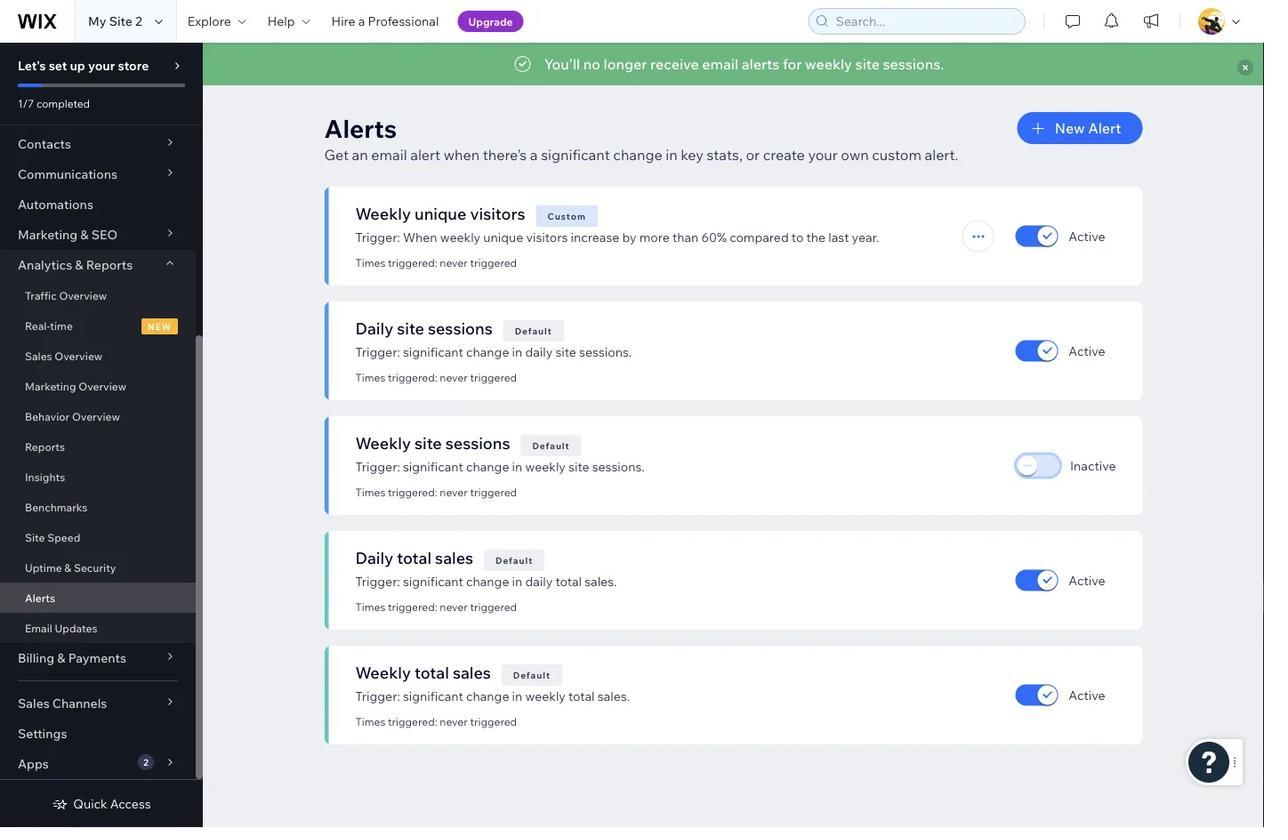 Task type: describe. For each thing, give the bounding box(es) containing it.
site inside alert
[[856, 55, 880, 73]]

done
[[535, 55, 571, 73]]

overview for traffic overview
[[59, 289, 107, 302]]

in for weekly site sessions
[[512, 459, 523, 475]]

completed
[[36, 97, 90, 110]]

an
[[352, 146, 368, 164]]

times for daily site sessions
[[355, 371, 386, 384]]

daily for sales
[[525, 574, 553, 590]]

triggered for weekly unique visitors
[[470, 256, 517, 270]]

automations
[[18, 197, 93, 212]]

communications button
[[0, 159, 196, 190]]

alert
[[410, 146, 441, 164]]

real-time
[[25, 319, 73, 332]]

sales overview link
[[0, 341, 196, 371]]

overview inside button
[[861, 56, 916, 72]]

back
[[752, 56, 780, 72]]

set
[[49, 58, 67, 73]]

1 horizontal spatial site
[[109, 13, 132, 29]]

overview for marketing overview
[[79, 380, 126, 393]]

reports inside reports link
[[25, 440, 65, 453]]

weekly unique visitors
[[355, 203, 525, 223]]

overview for behavior overview
[[72, 410, 120, 423]]

marketing overview link
[[0, 371, 196, 401]]

marketing & seo
[[18, 227, 118, 242]]

analytics
[[18, 257, 72, 273]]

1 vertical spatial visitors
[[526, 230, 568, 245]]

triggered for weekly site sessions
[[470, 486, 517, 499]]

email updates link
[[0, 613, 196, 643]]

increase
[[571, 230, 620, 245]]

overview for sales overview
[[55, 349, 102, 363]]

0 vertical spatial 2
[[135, 13, 142, 29]]

channels
[[52, 696, 107, 711]]

explore
[[188, 13, 231, 29]]

you'll no longer receive email alerts for weekly site sessions. alert
[[203, 43, 1264, 85]]

custom
[[548, 210, 586, 222]]

sales for daily total sales
[[435, 548, 473, 568]]

triggered: for daily total sales
[[388, 601, 437, 614]]

settings link
[[0, 719, 196, 749]]

1 vertical spatial the
[[807, 230, 826, 245]]

triggered for daily site sessions
[[470, 371, 517, 384]]

triggered for daily total sales
[[470, 601, 517, 614]]

active for daily site sessions
[[1069, 343, 1106, 359]]

reports inside "analytics & reports" 'dropdown button'
[[86, 257, 133, 273]]

change for weekly total sales
[[466, 689, 509, 704]]

seo
[[91, 227, 118, 242]]

store
[[118, 58, 149, 73]]

trigger: for weekly unique visitors
[[355, 230, 400, 245]]

in inside "alerts get an email alert when there's a significant change in key stats, or create your own custom alert."
[[666, 146, 678, 164]]

trigger: significant change in weekly site sessions.
[[355, 459, 645, 475]]

by
[[622, 230, 637, 245]]

new alert button
[[1018, 112, 1143, 144]]

you'll no longer receive email alerts for weekly site sessions.
[[544, 55, 944, 73]]

behavior
[[25, 410, 70, 423]]

sales. for daily total sales
[[585, 574, 617, 590]]

uptime & security link
[[0, 553, 196, 583]]

new alert
[[1055, 119, 1122, 137]]

1/7 completed
[[18, 97, 90, 110]]

hire
[[332, 13, 356, 29]]

weekly total sales
[[355, 662, 491, 683]]

daily total sales
[[355, 548, 473, 568]]

hire a professional link
[[321, 0, 450, 43]]

marketing for marketing & seo
[[18, 227, 78, 242]]

marketing overview
[[25, 380, 126, 393]]

never for weekly unique visitors
[[440, 256, 468, 270]]

key
[[681, 146, 704, 164]]

done viewing the report? alert
[[203, 43, 1264, 85]]

upgrade
[[468, 15, 513, 28]]

traffic overview link
[[0, 280, 196, 311]]

upgrade button
[[458, 11, 524, 32]]

sales. for weekly total sales
[[598, 689, 630, 704]]

times triggered: never triggered for daily total sales
[[355, 601, 517, 614]]

times triggered: never triggered for weekly site sessions
[[355, 486, 517, 499]]

hire a professional
[[332, 13, 439, 29]]

in for daily total sales
[[512, 574, 523, 590]]

change for daily total sales
[[466, 574, 509, 590]]

in for daily site sessions
[[512, 344, 523, 360]]

analytics & reports button
[[0, 250, 196, 280]]

to inside button
[[783, 56, 795, 72]]

significant for weekly site sessions
[[403, 459, 463, 475]]

change for daily site sessions
[[466, 344, 509, 360]]

sidebar element
[[0, 0, 203, 828]]

no
[[584, 55, 601, 73]]

help
[[268, 13, 295, 29]]

last
[[829, 230, 849, 245]]

sales for weekly total sales
[[453, 662, 491, 683]]

go back to marketing overview button
[[716, 51, 932, 77]]

daily for daily site sessions
[[355, 318, 393, 338]]

or
[[746, 146, 760, 164]]

my site 2
[[88, 13, 142, 29]]

alert
[[1088, 119, 1122, 137]]

email inside "alerts get an email alert when there's a significant change in key stats, or create your own custom alert."
[[371, 146, 407, 164]]

than
[[673, 230, 699, 245]]

trigger: significant change in daily site sessions.
[[355, 344, 632, 360]]

own
[[841, 146, 869, 164]]

for
[[783, 55, 802, 73]]

quick access button
[[52, 796, 151, 812]]

automations link
[[0, 190, 196, 220]]

triggered: for weekly total sales
[[388, 715, 437, 729]]

analytics & reports
[[18, 257, 133, 273]]

triggered: for daily site sessions
[[388, 371, 437, 384]]

never for daily site sessions
[[440, 371, 468, 384]]

get
[[324, 146, 349, 164]]

compared
[[730, 230, 789, 245]]

trigger: for daily site sessions
[[355, 344, 400, 360]]

sessions for weekly site sessions
[[446, 433, 510, 453]]

active for weekly total sales
[[1069, 687, 1106, 703]]

weekly site sessions
[[355, 433, 510, 453]]

your inside "alerts get an email alert when there's a significant change in key stats, or create your own custom alert."
[[808, 146, 838, 164]]

more
[[640, 230, 670, 245]]

benchmarks link
[[0, 492, 196, 522]]

never for daily total sales
[[440, 601, 468, 614]]

apps
[[18, 756, 49, 772]]

when
[[403, 230, 437, 245]]

settings
[[18, 726, 67, 742]]

& for seo
[[80, 227, 89, 242]]

go back to marketing overview
[[732, 56, 916, 72]]

your inside sidebar element
[[88, 58, 115, 73]]

alerts link
[[0, 583, 196, 613]]

report?
[[654, 55, 705, 73]]



Task type: vqa. For each thing, say whether or not it's contained in the screenshot.
topmost Unique
yes



Task type: locate. For each thing, give the bounding box(es) containing it.
1 daily from the top
[[525, 344, 553, 360]]

default for weekly total sales
[[513, 670, 551, 681]]

1 times from the top
[[355, 256, 386, 270]]

1 vertical spatial site
[[25, 531, 45, 544]]

5 times triggered: never triggered from the top
[[355, 715, 517, 729]]

significant down weekly site sessions
[[403, 459, 463, 475]]

2 up access
[[143, 757, 148, 768]]

overview up marketing overview
[[55, 349, 102, 363]]

insights link
[[0, 462, 196, 492]]

alerts up email
[[25, 591, 55, 605]]

times for daily total sales
[[355, 601, 386, 614]]

marketing inside go back to marketing overview button
[[798, 56, 858, 72]]

done viewing the report?
[[535, 55, 705, 73]]

daily for sessions
[[525, 344, 553, 360]]

2
[[135, 13, 142, 29], [143, 757, 148, 768]]

sessions up trigger: significant change in weekly site sessions.
[[446, 433, 510, 453]]

& inside billing & payments popup button
[[57, 650, 65, 666]]

change down weekly total sales
[[466, 689, 509, 704]]

overview down marketing overview link
[[72, 410, 120, 423]]

0 vertical spatial email
[[702, 55, 739, 73]]

time
[[50, 319, 73, 332]]

weekly for weekly site sessions
[[355, 433, 411, 453]]

times up daily total sales
[[355, 486, 386, 499]]

times triggered: never triggered down daily site sessions
[[355, 371, 517, 384]]

2 daily from the top
[[355, 548, 393, 568]]

significant down daily site sessions
[[403, 344, 463, 360]]

0 vertical spatial weekly
[[355, 203, 411, 223]]

2 triggered from the top
[[470, 371, 517, 384]]

reports down seo
[[86, 257, 133, 273]]

2 daily from the top
[[525, 574, 553, 590]]

uptime & security
[[25, 561, 116, 574]]

triggered: for weekly unique visitors
[[388, 256, 437, 270]]

& down marketing & seo
[[75, 257, 83, 273]]

& for security
[[64, 561, 71, 574]]

overview down analytics & reports
[[59, 289, 107, 302]]

1 daily from the top
[[355, 318, 393, 338]]

triggered: down daily site sessions
[[388, 371, 437, 384]]

billing
[[18, 650, 54, 666]]

triggered down the weekly unique visitors
[[470, 256, 517, 270]]

sales overview
[[25, 349, 102, 363]]

my
[[88, 13, 106, 29]]

times down weekly total sales
[[355, 715, 386, 729]]

viewing
[[574, 55, 626, 73]]

access
[[110, 796, 151, 812]]

times down daily site sessions
[[355, 371, 386, 384]]

2 triggered: from the top
[[388, 371, 437, 384]]

5 times from the top
[[355, 715, 386, 729]]

times down daily total sales
[[355, 601, 386, 614]]

traffic overview
[[25, 289, 107, 302]]

billing & payments button
[[0, 643, 196, 674]]

trigger: left the when
[[355, 230, 400, 245]]

triggered: down the when
[[388, 256, 437, 270]]

let's set up your store
[[18, 58, 149, 73]]

overview up 'behavior overview' link
[[79, 380, 126, 393]]

1 vertical spatial sales
[[18, 696, 50, 711]]

5 triggered: from the top
[[388, 715, 437, 729]]

never for weekly total sales
[[440, 715, 468, 729]]

sessions.
[[883, 55, 944, 73], [579, 344, 632, 360], [592, 459, 645, 475]]

go
[[732, 56, 749, 72]]

alerts get an email alert when there's a significant change in key stats, or create your own custom alert.
[[324, 113, 959, 164]]

to
[[783, 56, 795, 72], [792, 230, 804, 245]]

2 right my
[[135, 13, 142, 29]]

trigger: down weekly total sales
[[355, 689, 400, 704]]

sales.
[[585, 574, 617, 590], [598, 689, 630, 704]]

your right up
[[88, 58, 115, 73]]

stats,
[[707, 146, 743, 164]]

1 vertical spatial your
[[808, 146, 838, 164]]

alerts
[[324, 113, 397, 144], [25, 591, 55, 605]]

billing & payments
[[18, 650, 126, 666]]

professional
[[368, 13, 439, 29]]

3 times from the top
[[355, 486, 386, 499]]

0 vertical spatial a
[[358, 13, 365, 29]]

site right my
[[109, 13, 132, 29]]

times triggered: never triggered for daily site sessions
[[355, 371, 517, 384]]

trigger: for weekly site sessions
[[355, 459, 400, 475]]

1 trigger: from the top
[[355, 230, 400, 245]]

sessions. inside you'll no longer receive email alerts for weekly site sessions. alert
[[883, 55, 944, 73]]

1 triggered from the top
[[470, 256, 517, 270]]

a
[[358, 13, 365, 29], [530, 146, 538, 164]]

0 horizontal spatial email
[[371, 146, 407, 164]]

email right an
[[371, 146, 407, 164]]

trigger:
[[355, 230, 400, 245], [355, 344, 400, 360], [355, 459, 400, 475], [355, 574, 400, 590], [355, 689, 400, 704]]

1 vertical spatial reports
[[25, 440, 65, 453]]

sales inside sales channels dropdown button
[[18, 696, 50, 711]]

0 horizontal spatial the
[[629, 55, 651, 73]]

trigger: significant change in weekly total sales.
[[355, 689, 630, 704]]

alerts up an
[[324, 113, 397, 144]]

visitors down custom
[[526, 230, 568, 245]]

trigger: down daily total sales
[[355, 574, 400, 590]]

insights
[[25, 470, 65, 484]]

1 weekly from the top
[[355, 203, 411, 223]]

& right billing on the left of page
[[57, 650, 65, 666]]

default for daily site sessions
[[515, 325, 552, 336]]

trigger: for weekly total sales
[[355, 689, 400, 704]]

significant down weekly total sales
[[403, 689, 463, 704]]

& left seo
[[80, 227, 89, 242]]

active for daily total sales
[[1069, 573, 1106, 588]]

2 vertical spatial sessions.
[[592, 459, 645, 475]]

0 vertical spatial reports
[[86, 257, 133, 273]]

daily site sessions
[[355, 318, 493, 338]]

change for weekly site sessions
[[466, 459, 509, 475]]

default up trigger: significant change in daily site sessions.
[[515, 325, 552, 336]]

email inside alert
[[702, 55, 739, 73]]

sessions for daily site sessions
[[428, 318, 493, 338]]

sales for sales overview
[[25, 349, 52, 363]]

your left "own" on the right of page
[[808, 146, 838, 164]]

& for payments
[[57, 650, 65, 666]]

1/7
[[18, 97, 34, 110]]

& for reports
[[75, 257, 83, 273]]

times triggered: never triggered
[[355, 256, 517, 270], [355, 371, 517, 384], [355, 486, 517, 499], [355, 601, 517, 614], [355, 715, 517, 729]]

traffic
[[25, 289, 57, 302]]

you'll
[[544, 55, 580, 73]]

times triggered: never triggered down weekly site sessions
[[355, 486, 517, 499]]

triggered down trigger: significant change in weekly site sessions.
[[470, 486, 517, 499]]

0 horizontal spatial 2
[[135, 13, 142, 29]]

5 trigger: from the top
[[355, 689, 400, 704]]

1 vertical spatial to
[[792, 230, 804, 245]]

times
[[355, 256, 386, 270], [355, 371, 386, 384], [355, 486, 386, 499], [355, 601, 386, 614], [355, 715, 386, 729]]

reports up insights
[[25, 440, 65, 453]]

2 inside sidebar element
[[143, 757, 148, 768]]

let's
[[18, 58, 46, 73]]

0 vertical spatial your
[[88, 58, 115, 73]]

trigger: when weekly unique visitors increase by more than 60% compared to the last year.
[[355, 230, 879, 245]]

& inside uptime & security "link"
[[64, 561, 71, 574]]

site speed link
[[0, 522, 196, 553]]

overview
[[861, 56, 916, 72], [59, 289, 107, 302], [55, 349, 102, 363], [79, 380, 126, 393], [72, 410, 120, 423]]

sales down 'real-'
[[25, 349, 52, 363]]

default for weekly site sessions
[[533, 440, 570, 451]]

0 vertical spatial marketing
[[798, 56, 858, 72]]

Search... field
[[831, 9, 1020, 34]]

2 active from the top
[[1069, 343, 1106, 359]]

4 triggered from the top
[[470, 601, 517, 614]]

triggered down trigger: significant change in daily site sessions.
[[470, 371, 517, 384]]

sales inside sales overview link
[[25, 349, 52, 363]]

times for weekly unique visitors
[[355, 256, 386, 270]]

2 never from the top
[[440, 371, 468, 384]]

weekly inside alert
[[805, 55, 852, 73]]

reports link
[[0, 432, 196, 462]]

2 times from the top
[[355, 371, 386, 384]]

4 times from the top
[[355, 601, 386, 614]]

0 vertical spatial sessions.
[[883, 55, 944, 73]]

triggered: down weekly total sales
[[388, 715, 437, 729]]

1 vertical spatial sessions.
[[579, 344, 632, 360]]

1 vertical spatial a
[[530, 146, 538, 164]]

significant down daily total sales
[[403, 574, 463, 590]]

3 active from the top
[[1069, 573, 1106, 588]]

2 times triggered: never triggered from the top
[[355, 371, 517, 384]]

up
[[70, 58, 85, 73]]

payments
[[68, 650, 126, 666]]

1 horizontal spatial 2
[[143, 757, 148, 768]]

times triggered: never triggered down daily total sales
[[355, 601, 517, 614]]

email left alerts
[[702, 55, 739, 73]]

marketing for marketing overview
[[25, 380, 76, 393]]

alerts for alerts
[[25, 591, 55, 605]]

reports
[[86, 257, 133, 273], [25, 440, 65, 453]]

significant for daily total sales
[[403, 574, 463, 590]]

significant inside "alerts get an email alert when there's a significant change in key stats, or create your own custom alert."
[[541, 146, 610, 164]]

triggered: down daily total sales
[[388, 601, 437, 614]]

unique down the weekly unique visitors
[[483, 230, 523, 245]]

2 trigger: from the top
[[355, 344, 400, 360]]

0 horizontal spatial reports
[[25, 440, 65, 453]]

triggered: down weekly site sessions
[[388, 486, 437, 499]]

quick access
[[73, 796, 151, 812]]

1 vertical spatial daily
[[355, 548, 393, 568]]

4 trigger: from the top
[[355, 574, 400, 590]]

default
[[515, 325, 552, 336], [533, 440, 570, 451], [496, 555, 533, 566], [513, 670, 551, 681]]

triggered down trigger: significant change in daily total sales. at bottom
[[470, 601, 517, 614]]

0 vertical spatial sales
[[435, 548, 473, 568]]

alerts inside "alerts get an email alert when there's a significant change in key stats, or create your own custom alert."
[[324, 113, 397, 144]]

0 horizontal spatial site
[[25, 531, 45, 544]]

sales up settings
[[18, 696, 50, 711]]

triggered: for weekly site sessions
[[388, 486, 437, 499]]

1 never from the top
[[440, 256, 468, 270]]

uptime
[[25, 561, 62, 574]]

your
[[88, 58, 115, 73], [808, 146, 838, 164]]

0 vertical spatial the
[[629, 55, 651, 73]]

change left key on the top right of the page
[[613, 146, 663, 164]]

1 vertical spatial unique
[[483, 230, 523, 245]]

1 vertical spatial marketing
[[18, 227, 78, 242]]

never down trigger: significant change in daily total sales. at bottom
[[440, 601, 468, 614]]

& inside "marketing & seo" popup button
[[80, 227, 89, 242]]

significant up custom
[[541, 146, 610, 164]]

sales up trigger: significant change in weekly total sales.
[[453, 662, 491, 683]]

trigger: for daily total sales
[[355, 574, 400, 590]]

new
[[1055, 119, 1085, 137]]

0 vertical spatial daily
[[525, 344, 553, 360]]

custom
[[872, 146, 922, 164]]

significant for daily site sessions
[[403, 344, 463, 360]]

communications
[[18, 166, 118, 182]]

0 vertical spatial daily
[[355, 318, 393, 338]]

trigger: down weekly site sessions
[[355, 459, 400, 475]]

4 active from the top
[[1069, 687, 1106, 703]]

never for weekly site sessions
[[440, 486, 468, 499]]

a right there's
[[530, 146, 538, 164]]

1 triggered: from the top
[[388, 256, 437, 270]]

1 vertical spatial alerts
[[25, 591, 55, 605]]

1 vertical spatial email
[[371, 146, 407, 164]]

1 horizontal spatial email
[[702, 55, 739, 73]]

0 vertical spatial sales
[[25, 349, 52, 363]]

a inside hire a professional link
[[358, 13, 365, 29]]

speed
[[47, 531, 80, 544]]

the left the last
[[807, 230, 826, 245]]

times up daily site sessions
[[355, 256, 386, 270]]

0 vertical spatial site
[[109, 13, 132, 29]]

default up trigger: significant change in weekly total sales.
[[513, 670, 551, 681]]

create
[[763, 146, 805, 164]]

benchmarks
[[25, 501, 88, 514]]

0 horizontal spatial your
[[88, 58, 115, 73]]

1 vertical spatial sessions
[[446, 433, 510, 453]]

times triggered: never triggered for weekly unique visitors
[[355, 256, 517, 270]]

daily
[[355, 318, 393, 338], [355, 548, 393, 568]]

email
[[25, 622, 52, 635]]

the left report?
[[629, 55, 651, 73]]

0 horizontal spatial alerts
[[25, 591, 55, 605]]

daily
[[525, 344, 553, 360], [525, 574, 553, 590]]

never down trigger: significant change in weekly site sessions.
[[440, 486, 468, 499]]

trigger: significant change in daily total sales.
[[355, 574, 617, 590]]

longer
[[604, 55, 647, 73]]

triggered down trigger: significant change in weekly total sales.
[[470, 715, 517, 729]]

1 vertical spatial 2
[[143, 757, 148, 768]]

triggered:
[[388, 256, 437, 270], [388, 371, 437, 384], [388, 486, 437, 499], [388, 601, 437, 614], [388, 715, 437, 729]]

3 times triggered: never triggered from the top
[[355, 486, 517, 499]]

1 times triggered: never triggered from the top
[[355, 256, 517, 270]]

never down the weekly unique visitors
[[440, 256, 468, 270]]

0 vertical spatial unique
[[415, 203, 467, 223]]

0 vertical spatial sales.
[[585, 574, 617, 590]]

alerts for alerts get an email alert when there's a significant change in key stats, or create your own custom alert.
[[324, 113, 397, 144]]

3 weekly from the top
[[355, 662, 411, 683]]

& inside "analytics & reports" 'dropdown button'
[[75, 257, 83, 273]]

1 horizontal spatial your
[[808, 146, 838, 164]]

significant for weekly total sales
[[403, 689, 463, 704]]

1 active from the top
[[1069, 228, 1106, 244]]

new
[[148, 321, 172, 332]]

marketing up the behavior
[[25, 380, 76, 393]]

weekly for weekly unique visitors
[[355, 203, 411, 223]]

4 triggered: from the top
[[388, 601, 437, 614]]

1 horizontal spatial a
[[530, 146, 538, 164]]

total
[[397, 548, 432, 568], [556, 574, 582, 590], [415, 662, 449, 683], [569, 689, 595, 704]]

sales for sales channels
[[18, 696, 50, 711]]

1 vertical spatial sales.
[[598, 689, 630, 704]]

to right back
[[783, 56, 795, 72]]

0 vertical spatial to
[[783, 56, 795, 72]]

updates
[[55, 622, 97, 635]]

email
[[702, 55, 739, 73], [371, 146, 407, 164]]

0 horizontal spatial a
[[358, 13, 365, 29]]

marketing inside marketing overview link
[[25, 380, 76, 393]]

default for daily total sales
[[496, 555, 533, 566]]

4 never from the top
[[440, 601, 468, 614]]

sessions. for daily site sessions
[[579, 344, 632, 360]]

4 times triggered: never triggered from the top
[[355, 601, 517, 614]]

1 vertical spatial sales
[[453, 662, 491, 683]]

site speed
[[25, 531, 80, 544]]

sales channels button
[[0, 689, 196, 719]]

in for weekly total sales
[[512, 689, 523, 704]]

1 horizontal spatial visitors
[[526, 230, 568, 245]]

5 triggered from the top
[[470, 715, 517, 729]]

1 vertical spatial weekly
[[355, 433, 411, 453]]

the inside alert
[[629, 55, 651, 73]]

visitors down there's
[[470, 203, 525, 223]]

1 horizontal spatial reports
[[86, 257, 133, 273]]

site left 'speed'
[[25, 531, 45, 544]]

marketing right back
[[798, 56, 858, 72]]

change inside "alerts get an email alert when there's a significant change in key stats, or create your own custom alert."
[[613, 146, 663, 164]]

5 never from the top
[[440, 715, 468, 729]]

default up trigger: significant change in daily total sales. at bottom
[[496, 555, 533, 566]]

3 trigger: from the top
[[355, 459, 400, 475]]

weekly for weekly total sales
[[355, 662, 411, 683]]

change
[[613, 146, 663, 164], [466, 344, 509, 360], [466, 459, 509, 475], [466, 574, 509, 590], [466, 689, 509, 704]]

0 vertical spatial visitors
[[470, 203, 525, 223]]

change down weekly site sessions
[[466, 459, 509, 475]]

3 triggered from the top
[[470, 486, 517, 499]]

triggered
[[470, 256, 517, 270], [470, 371, 517, 384], [470, 486, 517, 499], [470, 601, 517, 614], [470, 715, 517, 729]]

sales up trigger: significant change in daily total sales. at bottom
[[435, 548, 473, 568]]

times for weekly site sessions
[[355, 486, 386, 499]]

sessions up trigger: significant change in daily site sessions.
[[428, 318, 493, 338]]

unique up the when
[[415, 203, 467, 223]]

3 triggered: from the top
[[388, 486, 437, 499]]

2 vertical spatial weekly
[[355, 662, 411, 683]]

daily for daily total sales
[[355, 548, 393, 568]]

2 vertical spatial marketing
[[25, 380, 76, 393]]

1 horizontal spatial unique
[[483, 230, 523, 245]]

0 horizontal spatial visitors
[[470, 203, 525, 223]]

email updates
[[25, 622, 97, 635]]

real-
[[25, 319, 50, 332]]

1 horizontal spatial alerts
[[324, 113, 397, 144]]

change down daily total sales
[[466, 574, 509, 590]]

1 vertical spatial daily
[[525, 574, 553, 590]]

trigger: down daily site sessions
[[355, 344, 400, 360]]

times triggered: never triggered down weekly total sales
[[355, 715, 517, 729]]

site
[[856, 55, 880, 73], [397, 318, 424, 338], [556, 344, 577, 360], [415, 433, 442, 453], [569, 459, 590, 475]]

2 weekly from the top
[[355, 433, 411, 453]]

3 never from the top
[[440, 486, 468, 499]]

marketing up analytics
[[18, 227, 78, 242]]

behavior overview link
[[0, 401, 196, 432]]

change down daily site sessions
[[466, 344, 509, 360]]

0 horizontal spatial unique
[[415, 203, 467, 223]]

times for weekly total sales
[[355, 715, 386, 729]]

sales
[[435, 548, 473, 568], [453, 662, 491, 683]]

0 vertical spatial alerts
[[324, 113, 397, 144]]

never
[[440, 256, 468, 270], [440, 371, 468, 384], [440, 486, 468, 499], [440, 601, 468, 614], [440, 715, 468, 729]]

alerts inside sidebar element
[[25, 591, 55, 605]]

site inside sidebar element
[[25, 531, 45, 544]]

significant
[[541, 146, 610, 164], [403, 344, 463, 360], [403, 459, 463, 475], [403, 574, 463, 590], [403, 689, 463, 704]]

triggered for weekly total sales
[[470, 715, 517, 729]]

0 vertical spatial sessions
[[428, 318, 493, 338]]

1 horizontal spatial the
[[807, 230, 826, 245]]

never down trigger: significant change in weekly total sales.
[[440, 715, 468, 729]]

to right compared
[[792, 230, 804, 245]]

a right the hire
[[358, 13, 365, 29]]

year.
[[852, 230, 879, 245]]

marketing
[[798, 56, 858, 72], [18, 227, 78, 242], [25, 380, 76, 393]]

never down trigger: significant change in daily site sessions.
[[440, 371, 468, 384]]

default up trigger: significant change in weekly site sessions.
[[533, 440, 570, 451]]

overview down search... field
[[861, 56, 916, 72]]

sessions. for weekly site sessions
[[592, 459, 645, 475]]

marketing inside "marketing & seo" popup button
[[18, 227, 78, 242]]

times triggered: never triggered down the when
[[355, 256, 517, 270]]

times triggered: never triggered for weekly total sales
[[355, 715, 517, 729]]

a inside "alerts get an email alert when there's a significant change in key stats, or create your own custom alert."
[[530, 146, 538, 164]]

& right the uptime at the bottom left
[[64, 561, 71, 574]]



